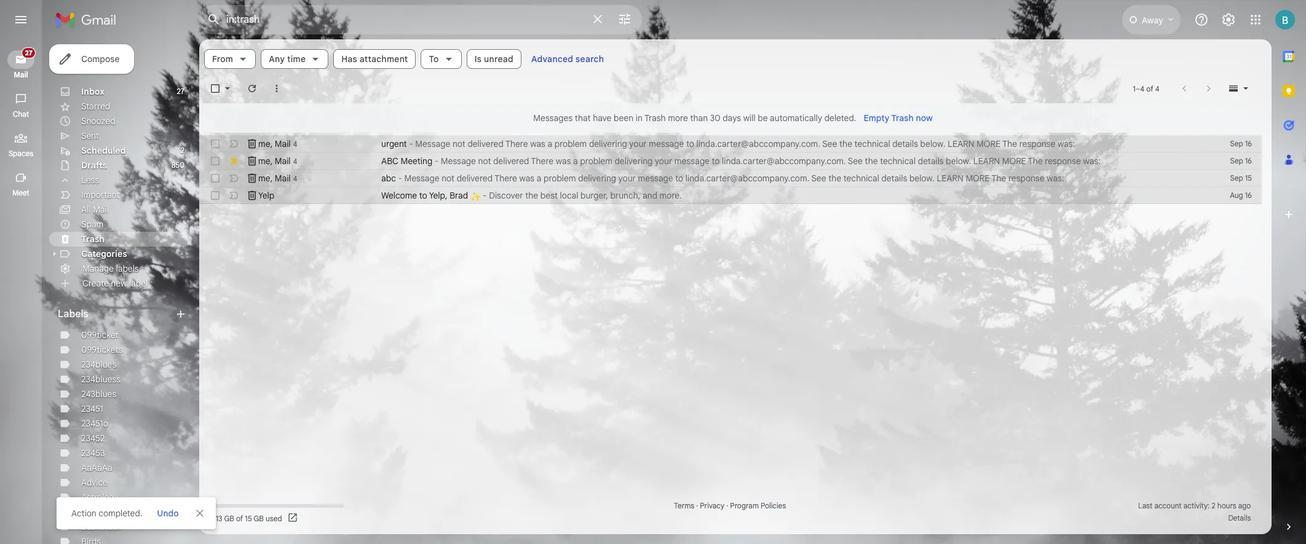 Task type: vqa. For each thing, say whether or not it's contained in the screenshot.
the rightmost Fri,
no



Task type: locate. For each thing, give the bounding box(es) containing it.
37 ͏ from the left
[[761, 190, 763, 201]]

2 16 from the top
[[1245, 156, 1252, 165]]

15 up aug 16
[[1245, 173, 1252, 183]]

meeting
[[401, 156, 432, 167]]

not up yelp,
[[442, 173, 455, 184]]

trash image for abc
[[246, 172, 258, 184]]

labels
[[116, 263, 139, 274]]

–
[[1136, 84, 1140, 93]]

0 horizontal spatial 2
[[181, 146, 184, 155]]

inbox link
[[81, 86, 105, 97]]

inbox
[[81, 86, 105, 97]]

1
[[1133, 84, 1136, 93]]

linda.carter@abccompany.com. for abc - message not delivered there was a problem delivering your message to linda.carter@abccompany.com. see the technical details below. learn more the response was:
[[686, 173, 809, 184]]

0 vertical spatial technical
[[855, 138, 890, 149]]

0 horizontal spatial a
[[537, 173, 541, 184]]

refresh image
[[246, 82, 258, 95]]

gb right 0.13
[[224, 514, 234, 523]]

a down messages
[[548, 138, 552, 149]]

2 vertical spatial more
[[966, 173, 990, 184]]

delivering up burger,
[[578, 173, 616, 184]]

linda.carter@abccompany.com. down automatically
[[722, 156, 846, 167]]

delivering up - discover the best local burger, brunch, and more. ͏ ͏ ͏ ͏ ͏ ͏ ͏ ͏ ͏ ͏ ͏ ͏ ͏ ͏ ͏ ͏ ͏ ͏ ͏ ͏ ͏ ͏ ͏ ͏ ͏ ͏ ͏ ͏ ͏ ͏ ͏ ͏ ͏ ͏ ͏ ͏ ͏ ͏ ͏ ͏ ͏ ͏ ͏ ͏ ͏ ͏ ͏ ͏ ͏ ͏ ͏ ͏ ͏ ͏ ͏
[[615, 156, 653, 167]]

problem down that
[[555, 138, 587, 149]]

2 ͏ from the left
[[684, 190, 686, 201]]

4 row from the top
[[199, 187, 1262, 204]]

, for urgent
[[270, 138, 273, 149]]

details down now
[[918, 156, 944, 167]]

099tickets
[[81, 344, 123, 355]]

0 vertical spatial a
[[548, 138, 552, 149]]

linda.carter@abccompany.com. down abc meeting - message not delivered there was a problem delivering your message to linda.carter@abccompany.com. see the technical details below. learn more the response was:
[[686, 173, 809, 184]]

used
[[266, 514, 282, 523]]

2 vertical spatial was
[[519, 173, 535, 184]]

details for abc - message not delivered there was a problem delivering your message to linda.carter@abccompany.com. see the technical details below. learn more the response was:
[[882, 173, 907, 184]]

2 vertical spatial below.
[[909, 173, 935, 184]]

2 sep 16 from the top
[[1230, 156, 1252, 165]]

0 horizontal spatial of
[[236, 514, 243, 523]]

abc
[[381, 156, 398, 167]]

0 vertical spatial the
[[1002, 138, 1017, 149]]

2 vertical spatial delivered
[[457, 173, 493, 184]]

234blues
[[81, 359, 116, 370]]

below. for urgent - message not delivered there was a problem delivering your message to linda.carter@abccompany.com. see the technical details below. learn more the response was:
[[920, 138, 946, 149]]

trash left now
[[891, 113, 914, 124]]

row down urgent - message not delivered there was a problem delivering your message to linda.carter@abccompany.com. see the technical details below. learn more the response was:
[[199, 153, 1262, 170]]

mail inside 'heading'
[[14, 70, 28, 79]]

has
[[341, 54, 357, 65]]

problem for urgent
[[555, 138, 587, 149]]

1 vertical spatial 2
[[1212, 501, 1216, 510]]

linda.carter@abccompany.com. up abc meeting - message not delivered there was a problem delivering your message to linda.carter@abccompany.com. see the technical details below. learn more the response was:
[[696, 138, 820, 149]]

aug
[[1230, 191, 1243, 200]]

of right 0.13
[[236, 514, 243, 523]]

1 · from the left
[[696, 501, 698, 510]]

sep 16
[[1230, 139, 1252, 148], [1230, 156, 1252, 165]]

0 vertical spatial 27
[[25, 49, 33, 57]]

30 ͏ from the left
[[746, 190, 748, 201]]

mail for urgent
[[275, 138, 291, 149]]

1 vertical spatial me
[[258, 155, 270, 166]]

Search in mail text field
[[226, 14, 583, 26]]

0 vertical spatial see
[[822, 138, 837, 149]]

1 vertical spatial ,
[[270, 155, 273, 166]]

0 horizontal spatial ·
[[696, 501, 698, 510]]

terms
[[674, 501, 694, 510]]

gb left used
[[254, 514, 264, 523]]

0 vertical spatial was:
[[1058, 138, 1075, 149]]

1 vertical spatial a
[[573, 156, 578, 167]]

be
[[758, 113, 768, 124]]

more for urgent - message not delivered there was a problem delivering your message to linda.carter@abccompany.com. see the technical details below. learn more the response was:
[[977, 138, 1001, 149]]

main content containing from
[[199, 39, 1272, 534]]

message up brad
[[441, 156, 476, 167]]

was up discover
[[519, 173, 535, 184]]

sent
[[81, 130, 99, 141]]

response
[[1019, 138, 1056, 149], [1045, 156, 1081, 167], [1009, 173, 1045, 184]]

3 me from the top
[[258, 172, 270, 184]]

trash right in on the top
[[644, 113, 666, 124]]

1 vertical spatial me , mail 4
[[258, 155, 297, 166]]

2 vertical spatial see
[[811, 173, 826, 184]]

categories
[[81, 248, 127, 260]]

25 ͏ from the left
[[735, 190, 737, 201]]

2 vertical spatial the
[[992, 173, 1006, 184]]

1 vertical spatial details
[[918, 156, 944, 167]]

delivered for urgent
[[468, 138, 504, 149]]

4 for abc meeting - message not delivered there was a problem delivering your message to linda.carter@abccompany.com. see the technical details below. learn more the response was:
[[293, 157, 297, 166]]

8 ͏ from the left
[[697, 190, 700, 201]]

-
[[409, 138, 413, 149], [435, 156, 439, 167], [398, 173, 402, 184], [483, 190, 487, 201]]

2 vertical spatial there
[[495, 173, 517, 184]]

0 vertical spatial message
[[649, 138, 684, 149]]

details for urgent - message not delivered there was a problem delivering your message to linda.carter@abccompany.com. see the technical details below. learn more the response was:
[[892, 138, 918, 149]]

1 row from the top
[[199, 135, 1262, 153]]

to button
[[421, 49, 462, 69]]

a up the 'local'
[[573, 156, 578, 167]]

problem
[[555, 138, 587, 149], [580, 156, 612, 167], [544, 173, 576, 184]]

1 vertical spatial linda.carter@abccompany.com.
[[722, 156, 846, 167]]

None checkbox
[[209, 82, 221, 95], [209, 138, 221, 150], [209, 189, 221, 202], [209, 82, 221, 95], [209, 138, 221, 150], [209, 189, 221, 202]]

of right – on the right of page
[[1146, 84, 1153, 93]]

1 vertical spatial was:
[[1083, 156, 1101, 167]]

drafts link
[[81, 160, 107, 171]]

to
[[429, 54, 439, 65]]

43 ͏ from the left
[[774, 190, 777, 201]]

· right the terms
[[696, 501, 698, 510]]

23 ͏ from the left
[[730, 190, 733, 201]]

1 sep 16 from the top
[[1230, 139, 1252, 148]]

None checkbox
[[209, 155, 221, 167], [209, 172, 221, 184], [209, 155, 221, 167], [209, 172, 221, 184]]

26 ͏ from the left
[[737, 190, 739, 201]]

the for abc - message not delivered there was a problem delivering your message to linda.carter@abccompany.com. see the technical details below. learn more the response was:
[[992, 173, 1006, 184]]

3 16 from the top
[[1245, 191, 1252, 200]]

to
[[686, 138, 694, 149], [712, 156, 720, 167], [675, 173, 683, 184], [419, 190, 427, 201]]

welcome
[[381, 190, 417, 201]]

details down empty trash now
[[892, 138, 918, 149]]

29 ͏ from the left
[[744, 190, 746, 201]]

0 vertical spatial details
[[892, 138, 918, 149]]

linda.carter@abccompany.com. for urgent - message not delivered there was a problem delivering your message to linda.carter@abccompany.com. see the technical details below. learn more the response was:
[[696, 138, 820, 149]]

not up brad
[[453, 138, 465, 149]]

6 ͏ from the left
[[693, 190, 695, 201]]

new
[[111, 278, 127, 289]]

trash inside button
[[891, 113, 914, 124]]

problem up the 'local'
[[544, 173, 576, 184]]

0 vertical spatial was
[[530, 138, 545, 149]]

in
[[636, 113, 643, 124]]

0 vertical spatial me
[[258, 138, 270, 149]]

2 vertical spatial a
[[537, 173, 541, 184]]

, for abc
[[270, 155, 273, 166]]

manage labels link
[[82, 263, 139, 274]]

1 horizontal spatial 15
[[1245, 173, 1252, 183]]

support image
[[1194, 12, 1209, 27]]

0 horizontal spatial gb
[[224, 514, 234, 523]]

0 horizontal spatial 27
[[25, 49, 33, 57]]

astrology link
[[81, 492, 119, 503]]

0 vertical spatial more
[[977, 138, 1001, 149]]

program
[[730, 501, 759, 510]]

message up abc - message not delivered there was a problem delivering your message to linda.carter@abccompany.com. see the technical details below. learn more the response was:
[[675, 156, 710, 167]]

2 horizontal spatial a
[[573, 156, 578, 167]]

1 gb from the left
[[224, 514, 234, 523]]

13 ͏ from the left
[[708, 190, 711, 201]]

,
[[270, 138, 273, 149], [270, 155, 273, 166], [270, 172, 273, 184]]

me , mail 4 for urgent - message not delivered there was a problem delivering your message to linda.carter@abccompany.com. see the technical details below. learn more the response was:
[[258, 138, 297, 149]]

15 left used
[[245, 514, 252, 523]]

- right meeting
[[435, 156, 439, 167]]

details down empty trash now button
[[882, 173, 907, 184]]

3 trash image from the top
[[246, 172, 258, 184]]

0 vertical spatial below.
[[920, 138, 946, 149]]

local
[[560, 190, 578, 201]]

follow link to manage storage image
[[287, 512, 299, 525]]

problem up burger,
[[580, 156, 612, 167]]

yelp
[[258, 190, 274, 201]]

1 , from the top
[[270, 138, 273, 149]]

1 vertical spatial there
[[531, 156, 554, 167]]

automatically
[[770, 113, 822, 124]]

technical for urgent - message not delivered there was a problem delivering your message to linda.carter@abccompany.com. see the technical details below. learn more the response was:
[[855, 138, 890, 149]]

0 vertical spatial delivering
[[589, 138, 627, 149]]

✨ image
[[470, 191, 481, 202]]

4 for urgent - message not delivered there was a problem delivering your message to linda.carter@abccompany.com. see the technical details below. learn more the response was:
[[293, 139, 297, 149]]

has attachment button
[[333, 49, 416, 69]]

0 vertical spatial 16
[[1245, 139, 1252, 148]]

28 ͏ from the left
[[741, 190, 744, 201]]

2 vertical spatial response
[[1009, 173, 1045, 184]]

2 trash image from the top
[[246, 155, 258, 167]]

is unread
[[475, 54, 513, 65]]

2 left hours
[[1212, 501, 1216, 510]]

compose button
[[49, 44, 134, 74]]

· right privacy "link"
[[726, 501, 728, 510]]

23452
[[81, 433, 105, 444]]

3 , from the top
[[270, 172, 273, 184]]

not
[[453, 138, 465, 149], [478, 156, 491, 167], [442, 173, 455, 184]]

3 me , mail 4 from the top
[[258, 172, 297, 184]]

1 horizontal spatial a
[[548, 138, 552, 149]]

tab list
[[1272, 39, 1306, 500]]

1 vertical spatial the
[[1028, 156, 1043, 167]]

2 vertical spatial me , mail 4
[[258, 172, 297, 184]]

2 me , mail 4 from the top
[[258, 155, 297, 166]]

message down more on the top right of the page
[[649, 138, 684, 149]]

48 ͏ from the left
[[785, 190, 788, 201]]

1 me , mail 4 from the top
[[258, 138, 297, 149]]

me for urgent
[[258, 138, 270, 149]]

to up more.
[[675, 173, 683, 184]]

2 vertical spatial message
[[404, 173, 439, 184]]

urgent - message not delivered there was a problem delivering your message to linda.carter@abccompany.com. see the technical details below. learn more the response was:
[[381, 138, 1075, 149]]

20 ͏ from the left
[[724, 190, 726, 201]]

message up meeting
[[415, 138, 450, 149]]

the
[[1002, 138, 1017, 149], [1028, 156, 1043, 167], [992, 173, 1006, 184]]

47 ͏ from the left
[[783, 190, 785, 201]]

2 me from the top
[[258, 155, 270, 166]]

sep 15
[[1230, 173, 1252, 183]]

2 vertical spatial ,
[[270, 172, 273, 184]]

spam
[[81, 219, 104, 230]]

technical for abc - message not delivered there was a problem delivering your message to linda.carter@abccompany.com. see the technical details below. learn more the response was:
[[844, 173, 879, 184]]

more for abc - message not delivered there was a problem delivering your message to linda.carter@abccompany.com. see the technical details below. learn more the response was:
[[966, 173, 990, 184]]

27
[[25, 49, 33, 57], [177, 87, 184, 96]]

2 up 850
[[181, 146, 184, 155]]

2 vertical spatial details
[[882, 173, 907, 184]]

sep 16 for abc meeting - message not delivered there was a problem delivering your message to linda.carter@abccompany.com. see the technical details below. learn more the response was:
[[1230, 156, 1252, 165]]

2 vertical spatial delivering
[[578, 173, 616, 184]]

sep
[[1230, 139, 1243, 148], [1230, 156, 1243, 165], [1230, 173, 1243, 183]]

scheduled
[[81, 145, 126, 156]]

details
[[1228, 513, 1251, 523]]

advice
[[81, 477, 108, 488]]

2 vertical spatial not
[[442, 173, 455, 184]]

14 ͏ from the left
[[711, 190, 713, 201]]

32 ͏ from the left
[[750, 190, 752, 201]]

0 vertical spatial sep
[[1230, 139, 1243, 148]]

your up more.
[[655, 156, 672, 167]]

your up brunch,
[[618, 173, 636, 184]]

2 inside "last account activity: 2 hours ago details"
[[1212, 501, 1216, 510]]

delivered for abc
[[457, 173, 493, 184]]

row
[[199, 135, 1262, 153], [199, 153, 1262, 170], [199, 170, 1262, 187], [199, 187, 1262, 204]]

trash image
[[246, 138, 258, 150], [246, 155, 258, 167], [246, 172, 258, 184], [246, 189, 258, 202]]

0 vertical spatial not
[[453, 138, 465, 149]]

0 vertical spatial learn
[[948, 138, 974, 149]]

2 vertical spatial 16
[[1245, 191, 1252, 200]]

·
[[696, 501, 698, 510], [726, 501, 728, 510]]

0 vertical spatial me , mail 4
[[258, 138, 297, 149]]

more
[[977, 138, 1001, 149], [1002, 156, 1026, 167], [966, 173, 990, 184]]

details
[[892, 138, 918, 149], [918, 156, 944, 167], [882, 173, 907, 184]]

any
[[269, 54, 285, 65]]

labels heading
[[58, 308, 175, 320]]

1 vertical spatial your
[[655, 156, 672, 167]]

me
[[258, 138, 270, 149], [258, 155, 270, 166], [258, 172, 270, 184]]

mail for abc meeting
[[275, 155, 291, 166]]

drafts
[[81, 160, 107, 171]]

was for urgent
[[530, 138, 545, 149]]

16 for urgent - message not delivered there was a problem delivering your message to linda.carter@abccompany.com. see the technical details below. learn more the response was:
[[1245, 139, 1252, 148]]

31 ͏ from the left
[[748, 190, 750, 201]]

was up the 'local'
[[556, 156, 571, 167]]

a
[[548, 138, 552, 149], [573, 156, 578, 167], [537, 173, 541, 184]]

2 vertical spatial message
[[638, 173, 673, 184]]

- right urgent
[[409, 138, 413, 149]]

12 ͏ from the left
[[706, 190, 708, 201]]

1 horizontal spatial 27
[[177, 87, 184, 96]]

45 ͏ from the left
[[779, 190, 781, 201]]

gmail image
[[55, 7, 122, 32]]

labels
[[58, 308, 88, 320]]

trash down spam link
[[81, 234, 105, 245]]

been
[[614, 113, 634, 124]]

1 ͏ from the left
[[682, 190, 684, 201]]

1 vertical spatial below.
[[946, 156, 971, 167]]

mail heading
[[0, 70, 42, 80]]

action
[[71, 508, 96, 519]]

0 vertical spatial ,
[[270, 138, 273, 149]]

2 vertical spatial learn
[[937, 173, 964, 184]]

0 vertical spatial there
[[505, 138, 528, 149]]

categories link
[[81, 248, 127, 260]]

3 row from the top
[[199, 170, 1262, 187]]

1 vertical spatial 27
[[177, 87, 184, 96]]

main content
[[199, 39, 1272, 534]]

technical
[[855, 138, 890, 149], [880, 156, 916, 167], [844, 173, 879, 184]]

2 horizontal spatial trash
[[891, 113, 914, 124]]

delivering down have at the left top
[[589, 138, 627, 149]]

me , mail 4
[[258, 138, 297, 149], [258, 155, 297, 166], [258, 172, 297, 184]]

last account activity: 2 hours ago details
[[1138, 501, 1251, 523]]

a up best
[[537, 173, 541, 184]]

message for urgent
[[649, 138, 684, 149]]

1 horizontal spatial 2
[[1212, 501, 1216, 510]]

0 vertical spatial your
[[629, 138, 647, 149]]

learn for urgent - message not delivered there was a problem delivering your message to linda.carter@abccompany.com. see the technical details below. learn more the response was:
[[948, 138, 974, 149]]

message up welcome to yelp, brad
[[404, 173, 439, 184]]

1 trash image from the top
[[246, 138, 258, 150]]

row up abc meeting - message not delivered there was a problem delivering your message to linda.carter@abccompany.com. see the technical details below. learn more the response was:
[[199, 135, 1262, 153]]

2 vertical spatial linda.carter@abccompany.com.
[[686, 173, 809, 184]]

the
[[839, 138, 852, 149], [865, 156, 878, 167], [828, 173, 841, 184], [525, 190, 538, 201]]

terms · privacy · program policies
[[674, 501, 786, 510]]

alert
[[20, 28, 1287, 529]]

starred link
[[81, 101, 110, 112]]

1 horizontal spatial ·
[[726, 501, 728, 510]]

1 vertical spatial sep 16
[[1230, 156, 1252, 165]]

a for abc
[[537, 173, 541, 184]]

your down in on the top
[[629, 138, 647, 149]]

1 vertical spatial message
[[675, 156, 710, 167]]

2 , from the top
[[270, 155, 273, 166]]

1 vertical spatial was
[[556, 156, 571, 167]]

snoozed link
[[81, 116, 115, 127]]

2 sep from the top
[[1230, 156, 1243, 165]]

16 for abc meeting - message not delivered there was a problem delivering your message to linda.carter@abccompany.com. see the technical details below. learn more the response was:
[[1245, 156, 1252, 165]]

0 vertical spatial problem
[[555, 138, 587, 149]]

1 16 from the top
[[1245, 139, 1252, 148]]

me for abc meeting
[[258, 155, 270, 166]]

aaaaaa link
[[81, 462, 112, 474]]

0 vertical spatial message
[[415, 138, 450, 149]]

1 sep from the top
[[1230, 139, 1243, 148]]

advanced search button
[[526, 48, 609, 70]]

15 ͏ from the left
[[713, 190, 715, 201]]

2 vertical spatial problem
[[544, 173, 576, 184]]

row down abc meeting - message not delivered there was a problem delivering your message to linda.carter@abccompany.com. see the technical details below. learn more the response was:
[[199, 170, 1262, 187]]

2 vertical spatial sep
[[1230, 173, 1243, 183]]

1 horizontal spatial of
[[1146, 84, 1153, 93]]

than
[[690, 113, 708, 124]]

16
[[1245, 139, 1252, 148], [1245, 156, 1252, 165], [1245, 191, 1252, 200]]

0 vertical spatial 2
[[181, 146, 184, 155]]

2 vertical spatial your
[[618, 173, 636, 184]]

empty trash now button
[[859, 107, 938, 129]]

message
[[649, 138, 684, 149], [675, 156, 710, 167], [638, 173, 673, 184]]

0 vertical spatial of
[[1146, 84, 1153, 93]]

2
[[181, 146, 184, 155], [1212, 501, 1216, 510]]

0 vertical spatial delivered
[[468, 138, 504, 149]]

not up ✨ image
[[478, 156, 491, 167]]

response for urgent - message not delivered there was a problem delivering your message to linda.carter@abccompany.com. see the technical details below. learn more the response was:
[[1019, 138, 1056, 149]]

2 vertical spatial me
[[258, 172, 270, 184]]

38 ͏ from the left
[[763, 190, 766, 201]]

mail for abc
[[275, 172, 291, 184]]

1 vertical spatial 15
[[245, 514, 252, 523]]

1 me from the top
[[258, 138, 270, 149]]

1 vertical spatial 16
[[1245, 156, 1252, 165]]

row down abc - message not delivered there was a problem delivering your message to linda.carter@abccompany.com. see the technical details below. learn more the response was:
[[199, 187, 1262, 204]]

navigation
[[0, 39, 43, 544]]

7 ͏ from the left
[[695, 190, 697, 201]]

your
[[629, 138, 647, 149], [655, 156, 672, 167], [618, 173, 636, 184]]

1 vertical spatial not
[[478, 156, 491, 167]]

39 ͏ from the left
[[766, 190, 768, 201]]

1 vertical spatial sep
[[1230, 156, 1243, 165]]

starred
[[81, 101, 110, 112]]

0 vertical spatial sep 16
[[1230, 139, 1252, 148]]

footer
[[199, 500, 1262, 525]]

2 gb from the left
[[254, 514, 264, 523]]

Search in mail search field
[[199, 5, 642, 34]]

days
[[723, 113, 741, 124]]

1 horizontal spatial gb
[[254, 514, 264, 523]]

0 vertical spatial response
[[1019, 138, 1056, 149]]

not for urgent
[[453, 138, 465, 149]]

was down messages
[[530, 138, 545, 149]]

2 vertical spatial technical
[[844, 173, 879, 184]]

delivered
[[468, 138, 504, 149], [493, 156, 529, 167], [457, 173, 493, 184]]

35 ͏ from the left
[[757, 190, 759, 201]]

to up abc - message not delivered there was a problem delivering your message to linda.carter@abccompany.com. see the technical details below. learn more the response was:
[[712, 156, 720, 167]]

problem for abc
[[544, 173, 576, 184]]

important
[[81, 189, 120, 200]]

0.13
[[209, 514, 222, 523]]

there for abc
[[495, 173, 517, 184]]

message up and
[[638, 173, 673, 184]]



Task type: describe. For each thing, give the bounding box(es) containing it.
completed.
[[99, 508, 142, 519]]

whisper
[[109, 507, 141, 518]]

program policies link
[[730, 501, 786, 510]]

abc meeting - message not delivered there was a problem delivering your message to linda.carter@abccompany.com. see the technical details below. learn more the response was:
[[381, 156, 1101, 167]]

aurora
[[81, 507, 107, 518]]

activity:
[[1184, 501, 1210, 510]]

from
[[212, 54, 233, 65]]

manage
[[82, 263, 114, 274]]

trash image for abc
[[246, 155, 258, 167]]

18 ͏ from the left
[[719, 190, 722, 201]]

basketball
[[81, 521, 121, 533]]

1 vertical spatial delivered
[[493, 156, 529, 167]]

abc
[[381, 173, 396, 184]]

snoozed
[[81, 116, 115, 127]]

more.
[[660, 190, 682, 201]]

empty trash now
[[864, 113, 933, 124]]

less
[[81, 175, 99, 186]]

action completed.
[[71, 508, 142, 519]]

4 trash image from the top
[[246, 189, 258, 202]]

23451
[[81, 403, 103, 414]]

1 horizontal spatial trash
[[644, 113, 666, 124]]

navigation containing mail
[[0, 39, 43, 544]]

36 ͏ from the left
[[759, 190, 761, 201]]

sep 16 for urgent - message not delivered there was a problem delivering your message to linda.carter@abccompany.com. see the technical details below. learn more the response was:
[[1230, 139, 1252, 148]]

0 vertical spatial 15
[[1245, 173, 1252, 183]]

message for abc
[[404, 173, 439, 184]]

23451 link
[[81, 403, 103, 414]]

40 ͏ from the left
[[768, 190, 770, 201]]

there for urgent
[[505, 138, 528, 149]]

messages that have been in trash more than 30 days will be automatically deleted.
[[533, 113, 856, 124]]

privacy link
[[700, 501, 725, 510]]

was: for urgent - message not delivered there was a problem delivering your message to linda.carter@abccompany.com. see the technical details below. learn more the response was:
[[1058, 138, 1075, 149]]

toggle split pane mode image
[[1227, 82, 1240, 95]]

was for abc
[[519, 173, 535, 184]]

your for urgent
[[629, 138, 647, 149]]

abc - message not delivered there was a problem delivering your message to linda.carter@abccompany.com. see the technical details below. learn more the response was:
[[381, 173, 1064, 184]]

243blues
[[81, 389, 116, 400]]

0 horizontal spatial 15
[[245, 514, 252, 523]]

create new label link
[[82, 278, 148, 289]]

see for abc - message not delivered there was a problem delivering your message to linda.carter@abccompany.com. see the technical details below. learn more the response was:
[[811, 173, 826, 184]]

brad
[[450, 190, 468, 201]]

more
[[668, 113, 688, 124]]

10 ͏ from the left
[[702, 190, 704, 201]]

234bluess link
[[81, 374, 121, 385]]

last
[[1138, 501, 1153, 510]]

19 ͏ from the left
[[722, 190, 724, 201]]

trash image for urgent
[[246, 138, 258, 150]]

- right abc
[[398, 173, 402, 184]]

basketball link
[[81, 521, 121, 533]]

footer containing terms
[[199, 500, 1262, 525]]

11 ͏ from the left
[[704, 190, 706, 201]]

your for abc
[[618, 173, 636, 184]]

spaces
[[9, 149, 33, 158]]

undo link
[[152, 502, 184, 525]]

attachment
[[360, 54, 408, 65]]

empty
[[864, 113, 890, 124]]

41 ͏ from the left
[[770, 190, 772, 201]]

delivering for abc
[[578, 173, 616, 184]]

1 vertical spatial more
[[1002, 156, 1026, 167]]

22 ͏ from the left
[[728, 190, 730, 201]]

unread
[[484, 54, 513, 65]]

manage labels create new label
[[82, 263, 148, 289]]

all mail
[[81, 204, 109, 215]]

response for abc - message not delivered there was a problem delivering your message to linda.carter@abccompany.com. see the technical details below. learn more the response was:
[[1009, 173, 1045, 184]]

3 sep from the top
[[1230, 173, 1243, 183]]

burger,
[[581, 190, 608, 201]]

1 vertical spatial delivering
[[615, 156, 653, 167]]

scheduled link
[[81, 145, 126, 156]]

a for urgent
[[548, 138, 552, 149]]

sep for urgent - message not delivered there was a problem delivering your message to linda.carter@abccompany.com. see the technical details below. learn more the response was:
[[1230, 139, 1243, 148]]

099tickets link
[[81, 344, 123, 355]]

clear search image
[[585, 7, 610, 31]]

42 ͏ from the left
[[772, 190, 774, 201]]

main menu image
[[14, 12, 28, 27]]

234bluess
[[81, 374, 121, 385]]

policies
[[761, 501, 786, 510]]

850
[[171, 161, 184, 170]]

account
[[1155, 501, 1182, 510]]

16 ͏ from the left
[[715, 190, 717, 201]]

below. for abc - message not delivered there was a problem delivering your message to linda.carter@abccompany.com. see the technical details below. learn more the response was:
[[909, 173, 935, 184]]

spaces heading
[[0, 149, 42, 159]]

3 ͏ from the left
[[686, 190, 688, 201]]

243blues link
[[81, 389, 116, 400]]

advanced search options image
[[613, 7, 637, 31]]

44 ͏ from the left
[[777, 190, 779, 201]]

53 ͏ from the left
[[796, 190, 799, 201]]

create
[[82, 278, 109, 289]]

1 vertical spatial problem
[[580, 156, 612, 167]]

24 ͏ from the left
[[733, 190, 735, 201]]

more image
[[271, 82, 283, 95]]

is unread button
[[467, 49, 521, 69]]

0 horizontal spatial trash
[[81, 234, 105, 245]]

that
[[575, 113, 591, 124]]

learn for abc - message not delivered there was a problem delivering your message to linda.carter@abccompany.com. see the technical details below. learn more the response was:
[[937, 173, 964, 184]]

search
[[576, 54, 604, 65]]

urgent
[[381, 138, 407, 149]]

me for abc
[[258, 172, 270, 184]]

was: for abc - message not delivered there was a problem delivering your message to linda.carter@abccompany.com. see the technical details below. learn more the response was:
[[1047, 173, 1064, 184]]

advice link
[[81, 477, 108, 488]]

me , mail 4 for abc - message not delivered there was a problem delivering your message to linda.carter@abccompany.com. see the technical details below. learn more the response was:
[[258, 172, 297, 184]]

will
[[743, 113, 756, 124]]

, for abc
[[270, 172, 273, 184]]

terms link
[[674, 501, 694, 510]]

sep for abc meeting - message not delivered there was a problem delivering your message to linda.carter@abccompany.com. see the technical details below. learn more the response was:
[[1230, 156, 1243, 165]]

settings image
[[1221, 12, 1236, 27]]

and
[[643, 190, 657, 201]]

not for abc
[[442, 173, 455, 184]]

46 ͏ from the left
[[781, 190, 783, 201]]

33 ͏ from the left
[[752, 190, 755, 201]]

important link
[[81, 189, 120, 200]]

trash link
[[81, 234, 105, 245]]

234blues link
[[81, 359, 116, 370]]

to down messages that have been in trash more than 30 days will be automatically deleted.
[[686, 138, 694, 149]]

1 vertical spatial of
[[236, 514, 243, 523]]

message for abc
[[638, 173, 673, 184]]

sent link
[[81, 130, 99, 141]]

deleted.
[[825, 113, 856, 124]]

1 vertical spatial learn
[[973, 156, 1000, 167]]

49 ͏ from the left
[[788, 190, 790, 201]]

23453
[[81, 448, 105, 459]]

message for urgent
[[415, 138, 450, 149]]

0.13 gb of 15 gb used
[[209, 514, 282, 523]]

yelp,
[[429, 190, 447, 201]]

undo
[[157, 508, 179, 519]]

meet heading
[[0, 188, 42, 198]]

see for urgent - message not delivered there was a problem delivering your message to linda.carter@abccompany.com. see the technical details below. learn more the response was:
[[822, 138, 837, 149]]

advanced
[[531, 54, 573, 65]]

55 ͏ from the left
[[801, 190, 803, 201]]

have
[[593, 113, 612, 124]]

welcome to yelp, brad
[[381, 190, 470, 201]]

any time button
[[261, 49, 329, 69]]

less button
[[49, 173, 192, 188]]

2 · from the left
[[726, 501, 728, 510]]

5 ͏ from the left
[[691, 190, 693, 201]]

21 ͏ from the left
[[726, 190, 728, 201]]

1 vertical spatial technical
[[880, 156, 916, 167]]

- right ✨ image
[[483, 190, 487, 201]]

ago
[[1238, 501, 1251, 510]]

2 row from the top
[[199, 153, 1262, 170]]

search in mail image
[[203, 9, 225, 31]]

details link
[[1228, 513, 1251, 523]]

34 ͏ from the left
[[755, 190, 757, 201]]

label
[[129, 278, 148, 289]]

row containing yelp
[[199, 187, 1262, 204]]

51 ͏ from the left
[[792, 190, 794, 201]]

23453 link
[[81, 448, 105, 459]]

alert containing action completed.
[[20, 28, 1287, 529]]

delivering for urgent
[[589, 138, 627, 149]]

1 vertical spatial message
[[441, 156, 476, 167]]

chat heading
[[0, 109, 42, 119]]

17 ͏ from the left
[[717, 190, 719, 201]]

9 ͏ from the left
[[700, 190, 702, 201]]

me , mail 4 for abc meeting - message not delivered there was a problem delivering your message to linda.carter@abccompany.com. see the technical details below. learn more the response was:
[[258, 155, 297, 166]]

aaaaaa
[[81, 462, 112, 474]]

4 ͏ from the left
[[688, 190, 691, 201]]

54 ͏ from the left
[[799, 190, 801, 201]]

52 ͏ from the left
[[794, 190, 796, 201]]

- discover the best local burger, brunch, and more. ͏ ͏ ͏ ͏ ͏ ͏ ͏ ͏ ͏ ͏ ͏ ͏ ͏ ͏ ͏ ͏ ͏ ͏ ͏ ͏ ͏ ͏ ͏ ͏ ͏ ͏ ͏ ͏ ͏ ͏ ͏ ͏ ͏ ͏ ͏ ͏ ͏ ͏ ͏ ͏ ͏ ͏ ͏ ͏ ͏ ͏ ͏ ͏ ͏ ͏ ͏ ͏ ͏ ͏ ͏
[[481, 190, 803, 201]]

4 for abc - message not delivered there was a problem delivering your message to linda.carter@abccompany.com. see the technical details below. learn more the response was:
[[293, 174, 297, 183]]

1 vertical spatial see
[[848, 156, 863, 167]]

to left yelp,
[[419, 190, 427, 201]]

099ticket
[[81, 330, 118, 341]]

50 ͏ from the left
[[790, 190, 792, 201]]

spam link
[[81, 219, 104, 230]]

27 ͏ from the left
[[739, 190, 741, 201]]

1 vertical spatial response
[[1045, 156, 1081, 167]]

the for urgent - message not delivered there was a problem delivering your message to linda.carter@abccompany.com. see the technical details below. learn more the response was:
[[1002, 138, 1017, 149]]

30
[[710, 113, 721, 124]]



